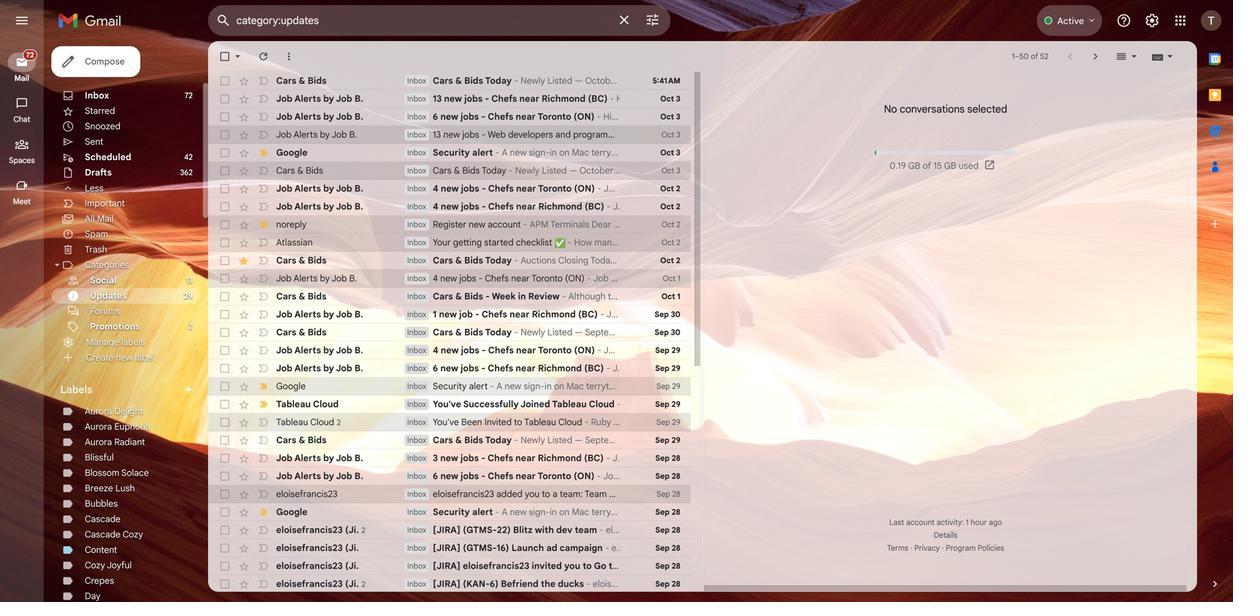 Task type: locate. For each thing, give the bounding box(es) containing it.
refresh image
[[257, 50, 270, 63]]

0 vertical spatial 72
[[26, 51, 34, 59]]

1 vertical spatial aurora
[[85, 421, 112, 433]]

inbox inside inbox you've successfully joined tableau cloud -
[[407, 400, 427, 410]]

3 for 13 new jobs - chefs near richmond (bc)
[[676, 94, 681, 104]]

cozy up crepes link
[[85, 560, 105, 571]]

1 vertical spatial 72
[[185, 91, 193, 101]]

(gtms-
[[463, 525, 497, 536], [463, 543, 497, 554]]

2 [jira] from the top
[[433, 543, 461, 554]]

3 inbox cars & bids today - from the top
[[407, 255, 521, 266]]

label
[[135, 352, 154, 363]]

inbox cars & bids today - down the job
[[407, 327, 521, 338]]

0 horizontal spatial of
[[923, 160, 932, 171]]

[jira] left (kan-
[[433, 579, 461, 590]]

cars & bids for 3
[[276, 165, 323, 176]]

0 horizontal spatial account
[[488, 219, 521, 230]]

cars & bids for 30
[[276, 327, 327, 338]]

6 row from the top
[[208, 162, 691, 180]]

today for sep 29
[[485, 435, 512, 446]]

week
[[492, 291, 516, 302]]

1 horizontal spatial you
[[564, 561, 581, 572]]

cascade down cascade link
[[85, 529, 121, 541]]

b. for 14th row from the bottom of the no conversations selected main content
[[355, 345, 363, 356]]

today up the inbox 13 new jobs - chefs near richmond (bc) -
[[485, 75, 512, 86]]

cozy up joyful
[[123, 529, 143, 541]]

inbox for 26th row from the top
[[407, 526, 427, 535]]

1 horizontal spatial cozy
[[123, 529, 143, 541]]

of left the 52
[[1031, 52, 1038, 61]]

row containing eloisefrancis23
[[208, 486, 691, 504]]

richmond up ✅ icon
[[539, 201, 582, 212]]

sep 29
[[655, 346, 681, 356], [655, 364, 681, 374], [657, 382, 681, 392], [655, 400, 681, 410], [657, 418, 681, 428], [655, 436, 681, 446]]

toronto up a
[[538, 471, 571, 482]]

1 eloisefrancis23 (ji. from the top
[[276, 543, 359, 554]]

inbox 6 new jobs - chefs near toronto (on) - for sep 28
[[407, 471, 604, 482]]

bids
[[308, 75, 327, 86], [464, 75, 483, 86], [306, 165, 323, 176], [462, 165, 480, 176], [308, 255, 327, 266], [464, 255, 483, 266], [308, 291, 327, 302], [464, 291, 483, 302], [308, 327, 327, 338], [464, 327, 483, 338], [308, 435, 327, 446], [464, 435, 483, 446]]

inbox inside inbox register new account -
[[407, 220, 427, 230]]

new inside the manage labels create new label
[[116, 352, 133, 363]]

72 inside navigation
[[26, 51, 34, 59]]

lush
[[115, 483, 135, 494]]

3 4 from the top
[[433, 273, 438, 284]]

toronto for oct 3
[[538, 111, 571, 122]]

account right last
[[907, 518, 935, 528]]

launch
[[512, 543, 544, 554]]

aurora down aurora delight
[[85, 421, 112, 433]]

0 horizontal spatial 72
[[26, 51, 34, 59]]

gb right 15
[[944, 160, 957, 171]]

inbox inside inbox 3 new jobs - chefs near richmond (bc) -
[[407, 454, 427, 464]]

3 inbox security alert - from the top
[[407, 507, 502, 518]]

3 row from the top
[[208, 108, 691, 126]]

sep 28
[[656, 454, 681, 464], [656, 472, 681, 482], [657, 490, 681, 499], [656, 508, 681, 517], [656, 526, 681, 535], [656, 544, 681, 553], [656, 562, 681, 571], [656, 580, 681, 589]]

1 vertical spatial google
[[276, 381, 306, 392]]

4 inbox cars & bids today - from the top
[[407, 327, 521, 338]]

5 cars & bids from the top
[[276, 327, 327, 338]]

3 job alerts by job b. from the top
[[276, 129, 357, 140]]

mail down 72 link
[[14, 74, 29, 83]]

create new label link
[[86, 352, 154, 363]]

362
[[180, 168, 193, 178]]

richmond down review
[[532, 309, 576, 320]]

cascade link
[[85, 514, 121, 525]]

1 job alerts by job b. from the top
[[276, 93, 363, 104]]

to right the "go" on the bottom of the page
[[609, 561, 618, 572]]

1 cascade from the top
[[85, 514, 121, 525]]

inbox security alert -
[[407, 147, 502, 158], [407, 381, 497, 392], [407, 507, 502, 518]]

inbox inside inbox [jira] (kan-6) befriend the ducks -
[[407, 580, 427, 589]]

6 job alerts by job b. from the top
[[276, 273, 357, 284]]

web
[[488, 129, 506, 140]]

inbox inside inbox 13 new jobs - web developers and programmers  near toronto (on)
[[407, 130, 427, 140]]

1 row from the top
[[208, 72, 691, 90]]

job alerts by job b.
[[276, 93, 363, 104], [276, 111, 363, 122], [276, 129, 357, 140], [276, 183, 363, 194], [276, 201, 363, 212], [276, 273, 357, 284], [276, 309, 363, 320], [276, 345, 363, 356], [276, 363, 363, 374], [276, 453, 363, 464], [276, 471, 363, 482]]

0 vertical spatial inbox 4 new jobs - chefs near toronto (on) -
[[407, 183, 604, 194]]

inbox 4 new jobs - chefs near toronto (on) - up week
[[407, 273, 594, 284]]

inbox inside inbox [jira] (gtms-22) blitz with dev team -
[[407, 526, 427, 535]]

2 inbox 6 new jobs - chefs near toronto (on) - from the top
[[407, 471, 604, 482]]

oct for 18th row from the bottom
[[663, 274, 676, 284]]

google
[[276, 147, 308, 158], [276, 381, 306, 392], [276, 507, 308, 518]]

breeze lush
[[85, 483, 135, 494]]

30 for 1 new job - chefs near richmond (bc)
[[671, 310, 681, 320]]

1 vertical spatial oct 1
[[662, 292, 681, 302]]

10 job alerts by job b. from the top
[[276, 453, 363, 464]]

3 cars & bids from the top
[[276, 255, 327, 266]]

program
[[946, 544, 976, 553]]

inbox security alert - down 'web'
[[407, 147, 502, 158]]

22 row from the top
[[208, 450, 691, 468]]

today down invited
[[485, 435, 512, 446]]

(gtms- down inbox [jira] (gtms-22) blitz with dev team -
[[463, 543, 497, 554]]

1 horizontal spatial ·
[[942, 544, 944, 553]]

1 inbox 6 new jobs - chefs near toronto (on) - from the top
[[407, 111, 604, 122]]

inbox for 1st row
[[407, 76, 427, 86]]

policies
[[978, 544, 1005, 553]]

6 for oct 3
[[433, 111, 438, 122]]

aurora up blissful
[[85, 437, 112, 448]]

today down 'web'
[[482, 165, 506, 176]]

2 4 from the top
[[433, 201, 439, 212]]

inbox cars & bids today - down getting
[[407, 255, 521, 266]]

2 inside tableau cloud 2
[[337, 418, 341, 428]]

(on) for sep 29
[[574, 345, 595, 356]]

2 eloisefrancis23 (ji. 2 from the top
[[276, 579, 366, 590]]

inbox security alert - up "been"
[[407, 381, 497, 392]]

selected
[[968, 103, 1008, 116]]

inbox cars & bids today - up the inbox 13 new jobs - chefs near richmond (bc) -
[[407, 75, 521, 86]]

1 vertical spatial inbox security alert -
[[407, 381, 497, 392]]

(on) for sep 28
[[574, 471, 595, 482]]

breeze lush link
[[85, 483, 135, 494]]

inbox 4 new jobs - chefs near richmond (bc) -
[[407, 201, 613, 212]]

account up started
[[488, 219, 521, 230]]

7 job alerts by job b. from the top
[[276, 309, 363, 320]]

1 vertical spatial of
[[923, 160, 932, 171]]

None checkbox
[[218, 75, 231, 87], [218, 110, 231, 123], [218, 146, 231, 159], [218, 182, 231, 195], [218, 200, 231, 213], [218, 218, 231, 231], [218, 308, 231, 321], [218, 326, 231, 339], [218, 344, 231, 357], [218, 362, 231, 375], [218, 398, 231, 411], [218, 452, 231, 465], [218, 488, 231, 501], [218, 524, 231, 537], [218, 542, 231, 555], [218, 560, 231, 573], [218, 75, 231, 87], [218, 110, 231, 123], [218, 146, 231, 159], [218, 182, 231, 195], [218, 200, 231, 213], [218, 218, 231, 231], [218, 308, 231, 321], [218, 326, 231, 339], [218, 344, 231, 357], [218, 362, 231, 375], [218, 398, 231, 411], [218, 452, 231, 465], [218, 488, 231, 501], [218, 524, 231, 537], [218, 542, 231, 555], [218, 560, 231, 573]]

near for second row from the top of the no conversations selected main content
[[520, 93, 540, 104]]

today down inbox 1 new job - chefs near richmond (bc) -
[[485, 327, 512, 338]]

(on) for oct 1
[[565, 273, 585, 284]]

privacy link
[[915, 544, 940, 553]]

29
[[184, 291, 193, 301], [672, 346, 681, 356], [672, 364, 681, 374], [672, 382, 681, 392], [672, 400, 681, 410], [672, 418, 681, 428], [672, 436, 681, 446]]

inbox cars & bids today - for 5:41 am
[[407, 75, 521, 86]]

0 vertical spatial you've
[[433, 399, 461, 410]]

oct for row containing atlassian
[[662, 238, 675, 248]]

toronto for sep 28
[[538, 471, 571, 482]]

72 up 42
[[185, 91, 193, 101]]

0 vertical spatial sep 30
[[655, 310, 681, 320]]

inbox for 12th row from the bottom of the no conversations selected main content
[[407, 382, 427, 392]]

drafts
[[85, 167, 112, 178]]

0 vertical spatial 30
[[671, 310, 681, 320]]

dev
[[556, 525, 573, 536]]

security for oct 3
[[433, 147, 470, 158]]

inbox 4 new jobs - chefs near toronto (on) - up inbox 4 new jobs - chefs near richmond (bc) -
[[407, 183, 604, 194]]

0 vertical spatial mail
[[14, 74, 29, 83]]

3 for 13 new jobs - web developers and programmers  near toronto (on)
[[677, 130, 681, 140]]

29 for you've been invited to tableau cloud
[[672, 418, 681, 428]]

trash link
[[85, 244, 107, 255]]

you up "ducks"
[[564, 561, 581, 572]]

blossom
[[85, 468, 119, 479]]

18 row from the top
[[208, 378, 691, 396]]

successfully
[[463, 399, 519, 410]]

inbox for third row from the bottom of the no conversations selected main content
[[407, 544, 427, 553]]

near for 14th row from the bottom of the no conversations selected main content
[[516, 345, 536, 356]]

[jira] up inbox [jira] (kan-6) befriend the ducks -
[[433, 561, 461, 572]]

1 vertical spatial 6
[[433, 363, 438, 374]]

inbox 4 new jobs - chefs near toronto (on) - up inbox 6 new jobs - chefs near richmond (bc) -
[[407, 345, 604, 356]]

joyful
[[107, 560, 132, 571]]

(bc)
[[588, 93, 608, 104], [585, 201, 605, 212], [578, 309, 598, 320], [584, 363, 604, 374], [584, 453, 604, 464]]

4 job alerts by job b. from the top
[[276, 183, 363, 194]]

inbox 4 new jobs - chefs near toronto (on) - for oct 2
[[407, 183, 604, 194]]

mail down important "link"
[[97, 213, 114, 225]]

toronto up inbox 13 new jobs - web developers and programmers  near toronto (on)
[[538, 111, 571, 122]]

1 inbox cars & bids today - from the top
[[407, 75, 521, 86]]

1 vertical spatial inbox 4 new jobs - chefs near toronto (on) -
[[407, 273, 594, 284]]

0 vertical spatial inbox 6 new jobs - chefs near toronto (on) -
[[407, 111, 604, 122]]

1 [jira] from the top
[[433, 525, 461, 536]]

cozy
[[123, 529, 143, 541], [85, 560, 105, 571]]

0 horizontal spatial gb
[[908, 160, 921, 171]]

23 row from the top
[[208, 468, 691, 486]]

·
[[911, 544, 913, 553], [942, 544, 944, 553]]

b. for second row from the top of the no conversations selected main content
[[355, 93, 363, 104]]

0 vertical spatial 13
[[433, 93, 442, 104]]

alert
[[472, 147, 493, 158], [469, 381, 488, 392], [472, 507, 493, 518]]

alerts for 22th row from the top
[[295, 453, 321, 464]]

12 row from the top
[[208, 270, 691, 288]]

0 vertical spatial google
[[276, 147, 308, 158]]

privacy
[[915, 544, 940, 553]]

(gtms- for 16)
[[463, 543, 497, 554]]

2
[[676, 184, 681, 194], [676, 202, 681, 212], [677, 220, 681, 230], [677, 238, 681, 248], [676, 256, 681, 266], [189, 322, 193, 332], [337, 418, 341, 428], [362, 526, 366, 536], [362, 580, 366, 590]]

0 vertical spatial eloisefrancis23 (ji. 2
[[276, 525, 366, 536]]

inbox inside inbox 1 new job - chefs near richmond (bc) -
[[407, 310, 427, 320]]

inbox [jira] (gtms-16) launch ad campaign -
[[407, 543, 612, 554]]

2 · from the left
[[942, 544, 944, 553]]

inbox for 21th row from the top of the no conversations selected main content
[[407, 436, 427, 446]]

alert for sep 29
[[469, 381, 488, 392]]

2 30 from the top
[[671, 328, 681, 338]]

1 vertical spatial alert
[[469, 381, 488, 392]]

richmond up and
[[542, 93, 586, 104]]

· down details
[[942, 544, 944, 553]]

0 horizontal spatial you
[[525, 489, 540, 500]]

compose button
[[51, 46, 140, 77]]

2 inbox 4 new jobs - chefs near toronto (on) - from the top
[[407, 273, 594, 284]]

1 eloisefrancis23 (ji. 2 from the top
[[276, 525, 366, 536]]

alerts for third row from the top of the no conversations selected main content
[[295, 111, 321, 122]]

(on) for oct 2
[[574, 183, 595, 194]]

1 6 from the top
[[433, 111, 438, 122]]

1 vertical spatial inbox 6 new jobs - chefs near toronto (on) -
[[407, 471, 604, 482]]

of
[[1031, 52, 1038, 61], [923, 160, 932, 171]]

(bc) for 1 new job - chefs near richmond (bc)
[[578, 309, 598, 320]]

2 vertical spatial 6
[[433, 471, 438, 482]]

1 30 from the top
[[671, 310, 681, 320]]

inbox inside inbox [jira] eloisefrancis23 invited you to go to market sample
[[407, 562, 427, 571]]

1 sep 30 from the top
[[655, 310, 681, 320]]

inbox for 18th row from the bottom
[[407, 274, 427, 284]]

oct 1 for -
[[662, 292, 681, 302]]

toronto up inbox 6 new jobs - chefs near richmond (bc) -
[[538, 345, 572, 356]]

ago
[[989, 518, 1002, 528]]

you've left "been"
[[433, 417, 459, 428]]

all mail link
[[85, 213, 114, 225]]

[jira] left 16)
[[433, 543, 461, 554]]

0 vertical spatial security
[[433, 147, 470, 158]]

toronto up inbox 4 new jobs - chefs near richmond (bc) -
[[538, 183, 572, 194]]

3 for 6 new jobs - chefs near toronto (on)
[[676, 112, 681, 122]]

ducks
[[558, 579, 584, 590]]

oct 3 for 13 new jobs - web developers and programmers  near toronto (on)
[[662, 130, 681, 140]]

1 horizontal spatial gb
[[944, 160, 957, 171]]

all
[[85, 213, 95, 225]]

to
[[514, 417, 522, 428], [542, 489, 550, 500], [583, 561, 592, 572], [609, 561, 618, 572]]

today down started
[[485, 255, 512, 266]]

alert up successfully
[[469, 381, 488, 392]]

0 vertical spatial alert
[[472, 147, 493, 158]]

today for 5:41 am
[[485, 75, 512, 86]]

2 aurora from the top
[[85, 421, 112, 433]]

mail heading
[[0, 73, 44, 84]]

row
[[208, 72, 691, 90], [208, 90, 691, 108], [208, 108, 691, 126], [208, 126, 704, 144], [208, 144, 691, 162], [208, 162, 691, 180], [208, 180, 691, 198], [208, 198, 691, 216], [208, 216, 691, 234], [208, 234, 691, 252], [208, 252, 691, 270], [208, 270, 691, 288], [208, 288, 691, 306], [208, 306, 691, 324], [208, 324, 691, 342], [208, 342, 691, 360], [208, 360, 691, 378], [208, 378, 691, 396], [208, 396, 691, 414], [208, 414, 691, 432], [208, 432, 691, 450], [208, 450, 691, 468], [208, 468, 691, 486], [208, 486, 691, 504], [208, 504, 691, 522], [208, 522, 691, 540], [208, 540, 691, 558], [208, 558, 691, 576], [208, 576, 691, 594]]

25 row from the top
[[208, 504, 691, 522]]

11 row from the top
[[208, 252, 691, 270]]

2 vertical spatial inbox 4 new jobs - chefs near toronto (on) -
[[407, 345, 604, 356]]

6 for sep 29
[[433, 363, 438, 374]]

oct for eighth row from the top
[[660, 202, 674, 212]]

2 vertical spatial google
[[276, 507, 308, 518]]

categories link
[[85, 260, 129, 271]]

(on)
[[574, 111, 595, 122], [685, 129, 704, 140], [574, 183, 595, 194], [565, 273, 585, 284], [574, 345, 595, 356], [574, 471, 595, 482]]

1 horizontal spatial of
[[1031, 52, 1038, 61]]

alerts for fourth row from the top
[[294, 129, 318, 140]]

11 job alerts by job b. from the top
[[276, 471, 363, 482]]

2 you've from the top
[[433, 417, 459, 428]]

eloisefrancis23 (ji. 2
[[276, 525, 366, 536], [276, 579, 366, 590]]

1 vertical spatial eloisefrancis23 (ji.
[[276, 561, 359, 572]]

27 row from the top
[[208, 540, 691, 558]]

2 cars & bids from the top
[[276, 165, 323, 176]]

0 vertical spatial eloisefrancis23 (ji.
[[276, 543, 359, 554]]

1 vertical spatial mail
[[97, 213, 114, 225]]

3 security from the top
[[433, 507, 470, 518]]

inbox inside the inbox 13 new jobs - chefs near richmond (bc) -
[[407, 94, 427, 104]]

inbox you've successfully joined tableau cloud -
[[407, 399, 624, 410]]

tab list
[[1198, 41, 1233, 556]]

(ji.
[[345, 525, 359, 536], [345, 543, 359, 554], [345, 561, 359, 572], [345, 579, 359, 590]]

gb right 0.19
[[908, 160, 921, 171]]

1 vertical spatial security
[[433, 381, 467, 392]]

toronto for oct 2
[[538, 183, 572, 194]]

inbox cars & bids today - for sep 30
[[407, 327, 521, 338]]

inbox for 15th row from the top of the no conversations selected main content
[[407, 328, 427, 338]]

inbox for 5th row
[[407, 148, 427, 158]]

of for 50
[[1031, 52, 1038, 61]]

inbox cars & bids today - down "been"
[[407, 435, 521, 446]]

2 vertical spatial security
[[433, 507, 470, 518]]

oct 3 for security alert
[[661, 148, 681, 158]]

to left a
[[542, 489, 550, 500]]

inbox inside inbox you've been invited to tableau cloud -
[[407, 418, 427, 428]]

b. for 22th row from the top
[[355, 453, 363, 464]]

4 [jira] from the top
[[433, 579, 461, 590]]

(gtms- up 16)
[[463, 525, 497, 536]]

0 horizontal spatial ·
[[911, 544, 913, 553]]

1 security from the top
[[433, 147, 470, 158]]

0 horizontal spatial mail
[[14, 74, 29, 83]]

chefs
[[492, 93, 517, 104], [488, 111, 514, 122], [488, 183, 514, 194], [488, 201, 514, 212], [485, 273, 509, 284], [482, 309, 507, 320], [488, 345, 514, 356], [488, 363, 514, 374], [488, 453, 513, 464], [488, 471, 514, 482]]

3 6 from the top
[[433, 471, 438, 482]]

with
[[535, 525, 554, 536]]

1 cars & bids from the top
[[276, 75, 327, 86]]

8 job alerts by job b. from the top
[[276, 345, 363, 356]]

gb
[[908, 160, 921, 171], [944, 160, 957, 171]]

blossom solace
[[85, 468, 149, 479]]

google for oct 3
[[276, 147, 308, 158]]

account inside row
[[488, 219, 521, 230]]

oct for second row from the top of the no conversations selected main content
[[661, 94, 674, 104]]

toronto up review
[[532, 273, 563, 284]]

cozy joyful
[[85, 560, 132, 571]]

2 6 from the top
[[433, 363, 438, 374]]

2 (gtms- from the top
[[463, 543, 497, 554]]

job
[[276, 93, 293, 104], [336, 93, 352, 104], [276, 111, 293, 122], [336, 111, 352, 122], [276, 129, 292, 140], [332, 129, 347, 140], [276, 183, 293, 194], [336, 183, 352, 194], [276, 201, 293, 212], [336, 201, 352, 212], [276, 273, 292, 284], [332, 273, 347, 284], [276, 309, 293, 320], [336, 309, 352, 320], [276, 345, 293, 356], [336, 345, 352, 356], [276, 363, 293, 374], [336, 363, 352, 374], [276, 453, 293, 464], [336, 453, 352, 464], [276, 471, 293, 482], [336, 471, 352, 482]]

inbox for second row from the top of the no conversations selected main content
[[407, 94, 427, 104]]

0 vertical spatial account
[[488, 219, 521, 230]]

0 vertical spatial of
[[1031, 52, 1038, 61]]

inbox inside inbox [jira] (gtms-16) launch ad campaign -
[[407, 544, 427, 553]]

cascade for cascade cozy
[[85, 529, 121, 541]]

cascade down bubbles link
[[85, 514, 121, 525]]

labels
[[60, 384, 92, 396]]

job alerts by job b. for third row from the top of the no conversations selected main content
[[276, 111, 363, 122]]

you've left successfully
[[433, 399, 461, 410]]

oct 3 for 6 new jobs - chefs near toronto (on)
[[661, 112, 681, 122]]

sep 29 for 6 new jobs - chefs near richmond (bc)
[[655, 364, 681, 374]]

[jira] for [jira] (gtms-16) launch ad campaign
[[433, 543, 461, 554]]

sep 29 for you've been invited to tableau cloud
[[657, 418, 681, 428]]

rocket
[[609, 489, 637, 500]]

1 gb from the left
[[908, 160, 921, 171]]

1 vertical spatial (gtms-
[[463, 543, 497, 554]]

tableau cloud
[[276, 399, 339, 410]]

eloisefrancis23 (ji. 2 for [jira] (gtms-22) blitz with dev team
[[276, 525, 366, 536]]

last account activity: 1 hour ago details terms · privacy · program policies
[[887, 518, 1005, 553]]

2 vertical spatial alert
[[472, 507, 493, 518]]

1 vertical spatial cascade
[[85, 529, 121, 541]]

inbox inside inbox 6 new jobs - chefs near richmond (bc) -
[[407, 364, 427, 374]]

added
[[497, 489, 523, 500]]

2 job alerts by job b. from the top
[[276, 111, 363, 122]]

inbox for fifth row from the bottom of the no conversations selected main content
[[407, 508, 427, 517]]

1 aurora from the top
[[85, 406, 112, 417]]

of left 15
[[923, 160, 932, 171]]

inbox inside inbox cars & bids - week in review -
[[407, 292, 427, 302]]

sep 29 for cars & bids today
[[655, 436, 681, 446]]

13 for chefs
[[433, 93, 442, 104]]

invited
[[532, 561, 562, 572]]

6 cars & bids from the top
[[276, 435, 327, 446]]

oct 2 for your getting started checklist
[[662, 238, 681, 248]]

0 vertical spatial aurora
[[85, 406, 112, 417]]

select input tool image
[[1167, 51, 1174, 61]]

tableau
[[276, 399, 311, 410], [552, 399, 587, 410], [276, 417, 308, 428], [524, 417, 556, 428]]

inbox cars & bids today - down 'web'
[[407, 165, 515, 176]]

1 google from the top
[[276, 147, 308, 158]]

10 row from the top
[[208, 234, 691, 252]]

richmond up a
[[538, 453, 582, 464]]

1 4 from the top
[[433, 183, 439, 194]]

0 vertical spatial inbox security alert -
[[407, 147, 502, 158]]

inbox 4 new jobs - chefs near toronto (on) - for oct 1
[[407, 273, 594, 284]]

20 row from the top
[[208, 414, 691, 432]]

spam
[[85, 229, 108, 240]]

2 (ji. from the top
[[345, 543, 359, 554]]

inbox for 1st row from the bottom of the no conversations selected main content
[[407, 580, 427, 589]]

navigation
[[0, 41, 45, 603]]

inbox cars & bids today - for oct 2
[[407, 255, 521, 266]]

9 job alerts by job b. from the top
[[276, 363, 363, 374]]

None checkbox
[[218, 50, 231, 63], [218, 93, 231, 105], [218, 128, 231, 141], [218, 164, 231, 177], [218, 236, 231, 249], [218, 254, 231, 267], [218, 272, 231, 285], [218, 290, 231, 303], [218, 380, 231, 393], [218, 416, 231, 429], [218, 434, 231, 447], [218, 470, 231, 483], [218, 506, 231, 519], [218, 578, 231, 591], [218, 50, 231, 63], [218, 93, 231, 105], [218, 128, 231, 141], [218, 164, 231, 177], [218, 236, 231, 249], [218, 254, 231, 267], [218, 272, 231, 285], [218, 290, 231, 303], [218, 380, 231, 393], [218, 416, 231, 429], [218, 434, 231, 447], [218, 470, 231, 483], [218, 506, 231, 519], [218, 578, 231, 591]]

aurora delight
[[85, 406, 143, 417]]

9 row from the top
[[208, 216, 691, 234]]

inbox inside inbox eloisefrancis23 added you to a team: team rocket
[[407, 490, 427, 499]]

2 inbox security alert - from the top
[[407, 381, 497, 392]]

1 you've from the top
[[433, 399, 461, 410]]

0 vertical spatial oct 1
[[663, 274, 681, 284]]

1 vertical spatial 30
[[671, 328, 681, 338]]

sep 28 for security alert
[[656, 508, 681, 517]]

(bc) for 13 new jobs - chefs near richmond (bc)
[[588, 93, 608, 104]]

1 inbox security alert - from the top
[[407, 147, 502, 158]]

invited
[[485, 417, 512, 428]]

0 vertical spatial (gtms-
[[463, 525, 497, 536]]

1 vertical spatial 13
[[433, 129, 441, 140]]

spaces heading
[[0, 155, 44, 166]]

inbox 6 new jobs - chefs near toronto (on) - down the inbox 13 new jobs - chefs near richmond (bc) -
[[407, 111, 604, 122]]

alert up inbox [jira] (gtms-22) blitz with dev team -
[[472, 507, 493, 518]]

oct 1
[[663, 274, 681, 284], [662, 292, 681, 302]]

1 (gtms- from the top
[[463, 525, 497, 536]]

inbox inside inbox 4 new jobs - chefs near richmond (bc) -
[[407, 202, 427, 212]]

6 for sep 28
[[433, 471, 438, 482]]

alert for oct 3
[[472, 147, 493, 158]]

· right terms
[[911, 544, 913, 553]]

5 job alerts by job b. from the top
[[276, 201, 363, 212]]

0 vertical spatial cozy
[[123, 529, 143, 541]]

5 inbox cars & bids today - from the top
[[407, 435, 521, 446]]

2 sep 30 from the top
[[655, 328, 681, 338]]

2 vertical spatial inbox security alert -
[[407, 507, 502, 518]]

sent link
[[85, 136, 103, 147]]

today for sep 30
[[485, 327, 512, 338]]

2 vertical spatial 13
[[186, 276, 193, 286]]

cloud
[[313, 399, 339, 410], [589, 399, 615, 410], [310, 417, 334, 428], [559, 417, 582, 428]]

no conversations selected main content
[[208, 41, 1198, 603]]

3 inbox 4 new jobs - chefs near toronto (on) - from the top
[[407, 345, 604, 356]]

inbox security alert - up 22)
[[407, 507, 502, 518]]

0 vertical spatial 6
[[433, 111, 438, 122]]

(on) for oct 3
[[574, 111, 595, 122]]

inbox cars & bids today - for oct 3
[[407, 165, 515, 176]]

8 row from the top
[[208, 198, 691, 216]]

2 eloisefrancis23 (ji. from the top
[[276, 561, 359, 572]]

inbox for 24th row from the bottom of the no conversations selected main content
[[407, 166, 427, 176]]

3 google from the top
[[276, 507, 308, 518]]

3 aurora from the top
[[85, 437, 112, 448]]

1 vertical spatial you've
[[433, 417, 459, 428]]

alert for sep 28
[[472, 507, 493, 518]]

richmond up "joined"
[[538, 363, 582, 374]]

(bc) for 6 new jobs - chefs near richmond (bc)
[[584, 363, 604, 374]]

1 inbox 4 new jobs - chefs near toronto (on) - from the top
[[407, 183, 604, 194]]

aurora up the aurora euphoria
[[85, 406, 112, 417]]

2 row from the top
[[208, 90, 691, 108]]

campaign
[[560, 543, 603, 554]]

21 row from the top
[[208, 432, 691, 450]]

1 vertical spatial sep 30
[[655, 328, 681, 338]]

24 row from the top
[[208, 486, 691, 504]]

1 vertical spatial cozy
[[85, 560, 105, 571]]

important
[[85, 198, 125, 209]]

1 vertical spatial account
[[907, 518, 935, 528]]

0 vertical spatial cascade
[[85, 514, 121, 525]]

more image
[[283, 50, 296, 63]]

0 vertical spatial you
[[525, 489, 540, 500]]

17 row from the top
[[208, 360, 691, 378]]

you right added
[[525, 489, 540, 500]]

[jira] left 22)
[[433, 525, 461, 536]]

aurora for aurora delight
[[85, 406, 112, 417]]

alert down 'web'
[[472, 147, 493, 158]]

sep 28 for [jira] eloisefrancis23 invited you to go to market sample
[[656, 562, 681, 571]]

snoozed
[[85, 121, 121, 132]]

26 row from the top
[[208, 522, 691, 540]]

follow link to manage storage image
[[984, 159, 997, 172]]

cars & bids
[[276, 75, 327, 86], [276, 165, 323, 176], [276, 255, 327, 266], [276, 291, 327, 302], [276, 327, 327, 338], [276, 435, 327, 446]]

1 vertical spatial eloisefrancis23 (ji. 2
[[276, 579, 366, 590]]

2 security from the top
[[433, 381, 467, 392]]

sep 30 for 1 new job - chefs near richmond (bc)
[[655, 310, 681, 320]]

content
[[85, 545, 117, 556]]

starred link
[[85, 105, 115, 117]]

b. for seventh row from the bottom of the no conversations selected main content
[[355, 471, 363, 482]]

72 up mail heading
[[26, 51, 34, 59]]

2 cascade from the top
[[85, 529, 121, 541]]

19 row from the top
[[208, 396, 691, 414]]

2 vertical spatial aurora
[[85, 437, 112, 448]]

1 horizontal spatial account
[[907, 518, 935, 528]]

your getting started checklist
[[433, 237, 555, 248]]

4 cars & bids from the top
[[276, 291, 327, 302]]

inbox 6 new jobs - chefs near toronto (on) - up added
[[407, 471, 604, 482]]

no
[[884, 103, 897, 116]]

2 inbox cars & bids today - from the top
[[407, 165, 515, 176]]



Task type: describe. For each thing, give the bounding box(es) containing it.
b. for eighth row from the top
[[355, 201, 363, 212]]

29 for security alert
[[672, 382, 681, 392]]

inbox security alert - for oct 3
[[407, 147, 502, 158]]

inbox for 17th row from the bottom of the no conversations selected main content
[[407, 292, 427, 302]]

oct for 5th row
[[661, 148, 674, 158]]

important link
[[85, 198, 125, 209]]

15 row from the top
[[208, 324, 691, 342]]

content link
[[85, 545, 117, 556]]

used
[[959, 160, 979, 171]]

inbox for 19th row from the bottom of the no conversations selected main content
[[407, 256, 427, 266]]

manage labels link
[[86, 337, 145, 348]]

16 row from the top
[[208, 342, 691, 360]]

sep 30 for cars & bids today
[[655, 328, 681, 338]]

chat heading
[[0, 114, 44, 125]]

security for sep 28
[[433, 507, 470, 518]]

oct for fourth row from the top
[[662, 130, 675, 140]]

promotions
[[90, 321, 140, 332]]

cozy joyful link
[[85, 560, 132, 571]]

toronto for oct 1
[[532, 273, 563, 284]]

account inside last account activity: 1 hour ago details terms · privacy · program policies
[[907, 518, 935, 528]]

no conversations selected
[[884, 103, 1008, 116]]

a
[[553, 489, 558, 500]]

oct for 17th row from the bottom of the no conversations selected main content
[[662, 292, 675, 302]]

navigation containing mail
[[0, 41, 45, 603]]

inbox for eighth row from the top
[[407, 202, 427, 212]]

inbox cars & bids - week in review -
[[407, 291, 569, 302]]

sep 28 for [jira] (kan-6) befriend the ducks
[[656, 580, 681, 589]]

inbox link
[[85, 90, 109, 101]]

4 (ji. from the top
[[345, 579, 359, 590]]

inbox 13 new jobs - chefs near richmond (bc) -
[[407, 93, 617, 104]]

3 (ji. from the top
[[345, 561, 359, 572]]

near for third row from the top of the no conversations selected main content
[[516, 111, 536, 122]]

tableau up tableau cloud 2
[[276, 399, 311, 410]]

google for sep 28
[[276, 507, 308, 518]]

5:41 am
[[653, 76, 681, 86]]

team
[[585, 489, 607, 500]]

inbox for 17th row
[[407, 364, 427, 374]]

inbox [jira] (gtms-22) blitz with dev team -
[[407, 525, 606, 536]]

terms link
[[887, 544, 909, 553]]

you've for you've successfully joined tableau cloud
[[433, 399, 461, 410]]

sep 28 for eloisefrancis23 added you to a team: team rocket
[[657, 490, 681, 499]]

befriend
[[501, 579, 539, 590]]

oct for 19th row from the bottom of the no conversations selected main content
[[660, 256, 674, 266]]

28 for [jira] (gtms-22) blitz with dev team
[[672, 526, 681, 535]]

categories
[[85, 260, 129, 271]]

programmers
[[573, 129, 628, 140]]

labels heading
[[60, 384, 182, 396]]

in
[[518, 291, 526, 302]]

eloisefrancis23 (ji. for [jira] (gtms-16) launch ad campaign
[[276, 543, 359, 554]]

inbox 13 new jobs - web developers and programmers  near toronto (on)
[[407, 129, 704, 140]]

forums link
[[90, 306, 120, 317]]

details link
[[934, 531, 958, 541]]

13 row from the top
[[208, 288, 691, 306]]

oct 3 for 13 new jobs - chefs near richmond (bc)
[[661, 94, 681, 104]]

delight
[[114, 406, 143, 417]]

chat
[[13, 115, 30, 124]]

activity:
[[937, 518, 964, 528]]

inbox cars & bids today - for sep 29
[[407, 435, 521, 446]]

eloisefrancis23 (ji. 2 for [jira] (kan-6) befriend the ducks
[[276, 579, 366, 590]]

compose
[[85, 56, 125, 67]]

inbox for 22th row from the top
[[407, 454, 427, 464]]

the
[[541, 579, 556, 590]]

manage labels create new label
[[86, 337, 154, 363]]

3 [jira] from the top
[[433, 561, 461, 572]]

all mail
[[85, 213, 114, 225]]

50
[[1020, 52, 1029, 61]]

checklist
[[516, 237, 552, 248]]

inbox for 14th row from the bottom of the no conversations selected main content
[[407, 346, 427, 356]]

been
[[461, 417, 482, 428]]

tableau down "joined"
[[524, 417, 556, 428]]

inbox 1 new job - chefs near richmond (bc) -
[[407, 309, 607, 320]]

tableau down the tableau cloud
[[276, 417, 308, 428]]

you've for you've been invited to tableau cloud
[[433, 417, 459, 428]]

sep 28 for [jira] (gtms-16) launch ad campaign
[[656, 544, 681, 553]]

register
[[433, 219, 467, 230]]

42
[[184, 153, 193, 162]]

29 for 6 new jobs - chefs near richmond (bc)
[[672, 364, 681, 374]]

14 row from the top
[[208, 306, 691, 324]]

terms
[[887, 544, 909, 553]]

oct 1 for (on)
[[663, 274, 681, 284]]

radiant
[[114, 437, 145, 448]]

Search in mail text field
[[236, 14, 609, 27]]

manage
[[86, 337, 119, 348]]

29 row from the top
[[208, 576, 691, 594]]

aurora for aurora euphoria
[[85, 421, 112, 433]]

started
[[484, 237, 514, 248]]

1 horizontal spatial 72
[[185, 91, 193, 101]]

blissful link
[[85, 452, 114, 464]]

29 for cars & bids today
[[672, 436, 681, 446]]

2 gb from the left
[[944, 160, 957, 171]]

job alerts by job b. for second row from the top of the no conversations selected main content
[[276, 93, 363, 104]]

meet heading
[[0, 197, 44, 207]]

euphoria
[[114, 421, 151, 433]]

aurora radiant
[[85, 437, 145, 448]]

4 4 from the top
[[433, 345, 439, 356]]

cars & bids for 29
[[276, 435, 327, 446]]

toronto down the 5:41 am
[[651, 129, 682, 140]]

oct for 24th row from the bottom of the no conversations selected main content
[[662, 166, 675, 176]]

blissful
[[85, 452, 114, 464]]

inbox 6 new jobs - chefs near richmond (bc) -
[[407, 363, 613, 374]]

toggle split pane mode image
[[1115, 50, 1128, 63]]

richmond for 4 new jobs - chefs near richmond (bc)
[[539, 201, 582, 212]]

alerts for second row from the top of the no conversations selected main content
[[295, 93, 321, 104]]

inbox for 14th row from the top
[[407, 310, 427, 320]]

job alerts by job b. for 18th row from the bottom
[[276, 273, 357, 284]]

conversations
[[900, 103, 965, 116]]

older image
[[1090, 50, 1102, 63]]

row containing atlassian
[[208, 234, 691, 252]]

clear search image
[[612, 7, 637, 33]]

joined
[[521, 399, 550, 410]]

updates link
[[90, 290, 127, 302]]

0.19
[[890, 160, 906, 171]]

day
[[85, 591, 101, 602]]

cars & bids for 1
[[276, 291, 327, 302]]

to left the "go" on the bottom of the page
[[583, 561, 592, 572]]

today for oct 3
[[482, 165, 506, 176]]

1 inside last account activity: 1 hour ago details terms · privacy · program policies
[[966, 518, 969, 528]]

social link
[[90, 275, 117, 286]]

crepes
[[85, 576, 114, 587]]

alerts for seventh row from the bottom of the no conversations selected main content
[[295, 471, 321, 482]]

developers
[[508, 129, 553, 140]]

support image
[[1117, 13, 1132, 28]]

oct 3 for cars & bids today
[[662, 166, 681, 176]]

sep 29 for 4 new jobs - chefs near toronto (on)
[[655, 346, 681, 356]]

16)
[[497, 543, 509, 554]]

crepes link
[[85, 576, 114, 587]]

solace
[[121, 468, 149, 479]]

job alerts by job b. for seventh row
[[276, 183, 363, 194]]

and
[[556, 129, 571, 140]]

details
[[934, 531, 958, 541]]

drafts link
[[85, 167, 112, 178]]

advanced search options image
[[640, 7, 666, 33]]

aurora radiant link
[[85, 437, 145, 448]]

security for sep 29
[[433, 381, 467, 392]]

✅ image
[[555, 238, 566, 249]]

less button
[[51, 181, 200, 196]]

28 row from the top
[[208, 558, 691, 576]]

settings image
[[1145, 13, 1160, 28]]

0.19 gb of 15 gb used
[[890, 160, 979, 171]]

bubbles link
[[85, 499, 118, 510]]

aurora delight link
[[85, 406, 143, 417]]

inbox for row containing noreply
[[407, 220, 427, 230]]

28 for 3 new jobs - chefs near richmond (bc)
[[672, 454, 681, 464]]

1 (ji. from the top
[[345, 525, 359, 536]]

1 · from the left
[[911, 544, 913, 553]]

bubbles
[[85, 499, 118, 510]]

gmail image
[[58, 8, 128, 33]]

1 horizontal spatial mail
[[97, 213, 114, 225]]

hour
[[971, 518, 987, 528]]

5 row from the top
[[208, 144, 691, 162]]

inbox [jira] eloisefrancis23 invited you to go to market sample
[[407, 561, 685, 572]]

create
[[86, 352, 114, 363]]

near for seventh row from the bottom of the no conversations selected main content
[[516, 471, 536, 482]]

28 for eloisefrancis23 added you to a team: team rocket
[[672, 490, 681, 499]]

52
[[1040, 52, 1049, 61]]

(bc) for 3 new jobs - chefs near richmond (bc)
[[584, 453, 604, 464]]

28 for [jira] (gtms-16) launch ad campaign
[[672, 544, 681, 553]]

mail inside heading
[[14, 74, 29, 83]]

search in mail image
[[212, 9, 235, 32]]

tableau cloud 2
[[276, 417, 341, 428]]

(bc) for 4 new jobs - chefs near richmond (bc)
[[585, 201, 605, 212]]

15
[[934, 160, 942, 171]]

inbox security alert - for sep 29
[[407, 381, 497, 392]]

starred
[[85, 105, 115, 117]]

breeze
[[85, 483, 113, 494]]

job alerts by job b. for 14th row from the bottom of the no conversations selected main content
[[276, 345, 363, 356]]

oct for row containing noreply
[[662, 220, 675, 230]]

7 row from the top
[[208, 180, 691, 198]]

4 row from the top
[[208, 126, 704, 144]]

sep 28 for 6 new jobs - chefs near toronto (on)
[[656, 472, 681, 482]]

(gtms- for 22)
[[463, 525, 497, 536]]

blitz
[[513, 525, 533, 536]]

Search in mail search field
[[208, 5, 671, 36]]

28 for [jira] eloisefrancis23 invited you to go to market sample
[[672, 562, 681, 571]]

sep 29 for you've successfully joined tableau cloud
[[655, 400, 681, 410]]

ad
[[547, 543, 558, 554]]

oct 2 for cars & bids today
[[660, 256, 681, 266]]

program policies link
[[946, 544, 1005, 553]]

6)
[[490, 579, 499, 590]]

sent
[[85, 136, 103, 147]]

alerts for 14th row from the top
[[295, 309, 321, 320]]

near for 17th row
[[516, 363, 536, 374]]

to down inbox you've successfully joined tableau cloud - at the bottom of the page
[[514, 417, 522, 428]]

job alerts by job b. for eighth row from the top
[[276, 201, 363, 212]]

sep 28 for 3 new jobs - chefs near richmond (bc)
[[656, 454, 681, 464]]

oct for third row from the top of the no conversations selected main content
[[661, 112, 674, 122]]

28 for [jira] (kan-6) befriend the ducks
[[672, 580, 681, 589]]

sample
[[654, 561, 685, 572]]

atlassian
[[276, 237, 313, 248]]

toronto for sep 29
[[538, 345, 572, 356]]

tableau right "joined"
[[552, 399, 587, 410]]

promotions link
[[90, 321, 140, 332]]

inbox for 11th row from the bottom
[[407, 400, 427, 410]]

row containing noreply
[[208, 216, 691, 234]]

scheduled link
[[85, 152, 131, 163]]

alerts for 18th row from the bottom
[[294, 273, 318, 284]]

0 horizontal spatial cozy
[[85, 560, 105, 571]]

alerts for seventh row
[[295, 183, 321, 194]]

1 vertical spatial you
[[564, 561, 581, 572]]

sep 28 for [jira] (gtms-22) blitz with dev team
[[656, 526, 681, 535]]

spam link
[[85, 229, 108, 240]]

(kan-
[[463, 579, 490, 590]]

main menu image
[[14, 13, 30, 28]]

[jira] for [jira] (gtms-22) blitz with dev team
[[433, 525, 461, 536]]

less
[[85, 183, 104, 194]]

[jira] for [jira] (kan-6) befriend the ducks
[[433, 579, 461, 590]]

eloisefrancis23 (ji. for [jira] eloisefrancis23 invited you to go to market sample
[[276, 561, 359, 572]]



Task type: vqa. For each thing, say whether or not it's contained in the screenshot.


